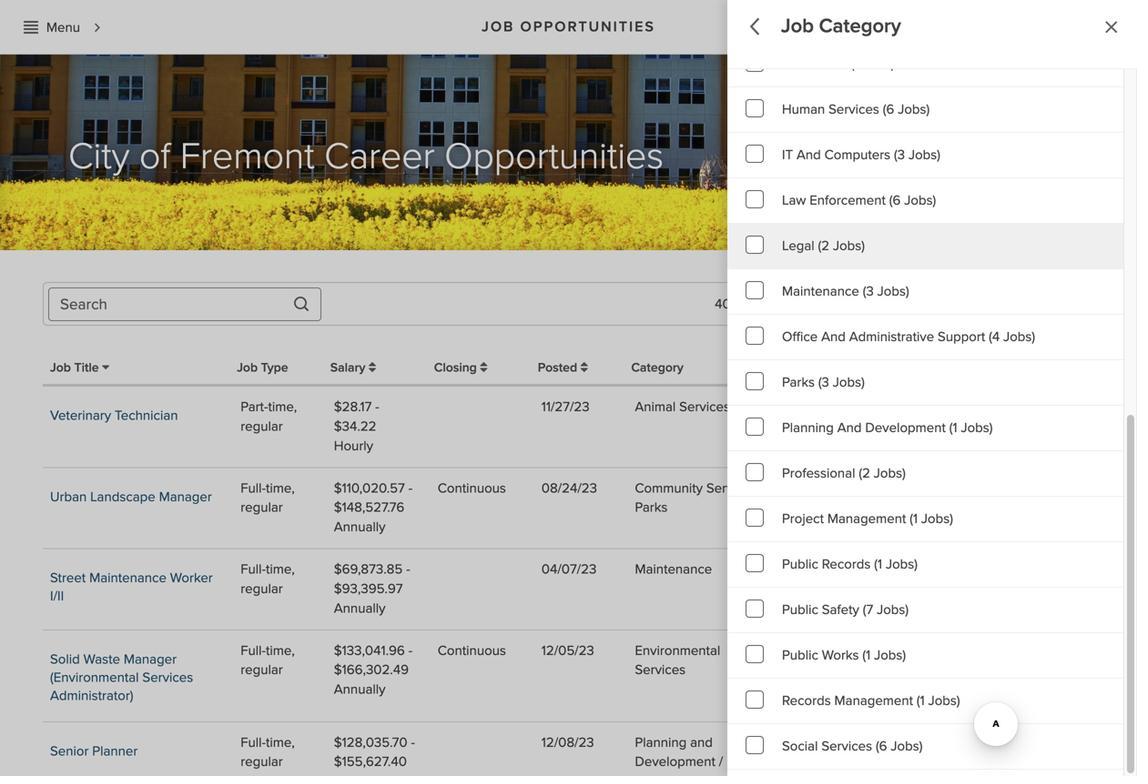 Task type: describe. For each thing, give the bounding box(es) containing it.
full-time, regular for $133,041.96
[[241, 643, 295, 679]]

fremont, for 23cd05
[[895, 735, 948, 752]]

sort down image
[[102, 359, 109, 372]]

landscape
[[90, 489, 155, 506]]

23cd05
[[998, 735, 1049, 752]]

- for $128,035.70 - $155,627.40 annually
[[411, 735, 415, 752]]

12/05/23
[[542, 643, 594, 660]]

4 ca from the top
[[951, 643, 970, 660]]

$69,873.85 - $93,395.97 annually
[[334, 561, 410, 617]]

city
[[68, 134, 130, 179]]

planning and development (1 jobs)
[[782, 420, 993, 437]]

ca for 23cd05
[[951, 735, 970, 752]]

sign in button
[[1033, 5, 1124, 48]]

planning for planning and development / communi
[[635, 735, 687, 752]]

services up records management (1 jobs)
[[791, 662, 842, 679]]

public for public works (1 jobs)
[[782, 647, 819, 664]]

regular for $93,395.97
[[241, 581, 283, 598]]

worker
[[170, 570, 213, 587]]

support
[[938, 329, 986, 346]]

continuous for $110,020.57 - $148,527.76 annually
[[438, 480, 506, 497]]

job for job title
[[50, 360, 71, 376]]

(1 for project management (1 jobs)
[[910, 511, 918, 528]]

menu
[[46, 19, 80, 36]]

jobs) inside records management 1 jobs option
[[928, 693, 960, 710]]

ems
[[821, 56, 848, 72]]

time, for $128,035.70 - $155,627.40 annually
[[266, 735, 295, 752]]

(1 for public records (1 jobs)
[[874, 556, 882, 573]]

technician
[[115, 408, 178, 424]]

$110,020.57
[[334, 480, 405, 497]]

community for planning and development / communi
[[791, 735, 859, 752]]

legal (2 jobs)
[[782, 238, 865, 255]]

job for job opportunities
[[482, 18, 515, 36]]

jobs) inside project management 1 jobs checkbox
[[921, 511, 953, 528]]

safety
[[822, 602, 860, 619]]

solid waste manager (environmental services administrator) link
[[50, 651, 193, 705]]

fremont
[[180, 134, 315, 179]]

human
[[782, 101, 825, 118]]

parks (3 jobs)
[[782, 374, 865, 391]]

fremont, for 23pol16
[[895, 399, 948, 416]]

department
[[787, 360, 855, 376]]

/ inside planning and development / communi
[[719, 754, 723, 771]]

08/24/23
[[542, 480, 597, 497]]

(7
[[863, 602, 873, 619]]

1 vertical spatial opportunities
[[444, 134, 664, 179]]

time, for $69,873.85 - $93,395.97 annually
[[266, 561, 295, 578]]

job title
[[50, 360, 102, 376]]

solid waste manager (environmental services administrator)
[[50, 651, 193, 705]]

(3 for parks (3 jobs)
[[818, 374, 829, 391]]

maintenance for maintenance (3 jobs)
[[782, 283, 859, 300]]

part-
[[241, 399, 268, 416]]

category link
[[631, 360, 684, 376]]

(1 for public works (1 jobs)
[[863, 647, 871, 664]]

and for development
[[838, 420, 862, 437]]

veterinary technician
[[50, 408, 178, 424]]

jobs) inside social services 6 jobs checkbox
[[891, 739, 923, 755]]

jobs) inside office and administrative support 4 jobs option
[[1004, 329, 1035, 346]]

job category
[[781, 14, 901, 38]]

public works (1 jobs)
[[782, 647, 906, 664]]

jobs) inside 'public works 1 jobs' checkbox
[[874, 647, 906, 664]]

computers
[[825, 147, 891, 163]]

community inside "community services / parks"
[[635, 480, 703, 497]]

sort image for salary
[[369, 362, 376, 374]]

development for and
[[635, 754, 716, 771]]

manager for waste
[[124, 651, 177, 668]]

Law Enforcement 6 Jobs checkbox
[[728, 178, 1124, 224]]

$128,035.70
[[334, 735, 408, 752]]

maintenance (3 jobs)
[[782, 283, 909, 300]]

it
[[782, 147, 793, 163]]

chevron right image
[[89, 20, 106, 36]]

&
[[809, 56, 817, 72]]

public safety (7 jobs)
[[782, 602, 909, 619]]

continuous for $133,041.96 - $166,302.49 annually
[[438, 643, 506, 660]]

parks inside option
[[782, 374, 815, 391]]

xs image
[[24, 20, 38, 34]]

$69,873.85
[[334, 561, 403, 578]]

Human Services 6 Jobs checkbox
[[728, 87, 1124, 133]]

sort image for posted
[[581, 362, 588, 374]]

administrative
[[849, 329, 934, 346]]

header element
[[0, 0, 1137, 54]]

annually for $69,873.85 - $93,395.97 annually
[[334, 600, 386, 617]]

$34.22
[[334, 418, 377, 435]]

community services for community services / parks
[[791, 480, 859, 516]]

jobs) inside public records 1 jobs option
[[886, 556, 918, 573]]

city of fremont career opportunities link
[[0, 55, 1124, 250]]

jobs) inside professional 2 jobs option
[[874, 465, 906, 482]]

Social Services 6 Jobs checkbox
[[728, 725, 1124, 770]]

human services (6 jobs)
[[782, 101, 930, 118]]

job for job category
[[781, 14, 814, 38]]

opportunities inside header element
[[520, 18, 656, 36]]

(6 for social services
[[876, 739, 887, 755]]

community development
[[791, 735, 871, 771]]

fire
[[782, 56, 805, 72]]

number
[[1019, 360, 1065, 376]]

and for administrative
[[821, 329, 846, 346]]

time, for $133,041.96 - $166,302.49 annually
[[266, 643, 295, 660]]

it and computers (3 jobs)
[[782, 147, 941, 163]]

Legal 2 Jobs checkbox
[[728, 224, 1124, 270]]

category inside application
[[819, 14, 901, 38]]

(4
[[989, 329, 1000, 346]]

street maintenance worker i/ii
[[50, 570, 213, 605]]

1 vertical spatial records
[[782, 693, 831, 710]]

social
[[782, 739, 818, 755]]

professional
[[782, 465, 856, 482]]

jobs) inside it and computers 3 jobs option
[[909, 147, 941, 163]]

sign in
[[1073, 21, 1114, 38]]

sort image
[[480, 362, 488, 374]]

fire & ems (1 jobs)
[[782, 56, 895, 72]]

law
[[782, 192, 806, 209]]

community for community services / parks
[[791, 480, 859, 497]]

$28.17
[[334, 399, 372, 416]]

Parks 3 Jobs checkbox
[[728, 361, 1124, 406]]

(1 for records management (1 jobs)
[[917, 693, 925, 710]]

neogov ®
[[1030, 215, 1109, 237]]

public for public safety (7 jobs)
[[782, 602, 819, 619]]

animal
[[635, 399, 676, 416]]

ca for 23pol16
[[951, 399, 970, 416]]

$110,020.57 - $148,527.76 annually
[[334, 480, 413, 536]]

management for project management
[[828, 511, 906, 528]]

annually for $133,041.96 - $166,302.49 annually
[[334, 682, 386, 699]]

jobs) inside parks 3 jobs option
[[833, 374, 865, 391]]

annually for $110,020.57 - $148,527.76 annually
[[334, 519, 386, 536]]

Public Safety 7 Jobs checkbox
[[728, 588, 1124, 634]]

planning and development / communi
[[635, 735, 723, 777]]

jobs) inside 'legal 2 jobs' "checkbox"
[[833, 238, 865, 255]]

0 horizontal spatial category
[[631, 360, 684, 376]]

job type
[[237, 360, 288, 376]]

$133,041.96 - $166,302.49 annually
[[334, 643, 413, 699]]

parks inside "community services / parks"
[[635, 500, 668, 516]]

time, for $110,020.57 - $148,527.76 annually
[[266, 480, 295, 497]]

full- for urban landscape manager
[[241, 480, 266, 497]]

job category application
[[728, 0, 1137, 68]]

time, for $28.17 - $34.22 hourly
[[268, 399, 297, 416]]

IT And Computers 3 Jobs checkbox
[[728, 133, 1124, 178]]

$155,627.40
[[334, 754, 407, 771]]

job title link
[[50, 359, 109, 376]]

job number
[[995, 360, 1065, 376]]

Maintenance 3 Jobs checkbox
[[728, 270, 1124, 315]]

posted
[[538, 360, 581, 376]]

services right "animal"
[[679, 399, 730, 416]]

urban landscape manager link
[[50, 489, 212, 506]]

works for public works
[[831, 561, 868, 578]]

(6 for law enforcement
[[889, 192, 901, 209]]

location
[[891, 360, 939, 376]]

Project Management 1 Jobs checkbox
[[728, 497, 1124, 543]]

(2 for legal
[[818, 238, 830, 255]]

police
[[791, 399, 827, 416]]

type
[[261, 360, 288, 376]]



Task type: locate. For each thing, give the bounding box(es) containing it.
(1 down parks 3 jobs option
[[950, 420, 958, 437]]

jobs) down records management 1 jobs option at the bottom right
[[891, 739, 923, 755]]

and right it
[[797, 147, 821, 163]]

salary
[[330, 360, 369, 376]]

2 vertical spatial and
[[838, 420, 862, 437]]

community inside community development
[[791, 735, 859, 752]]

records management (1 jobs)
[[782, 693, 960, 710]]

(3 inside parks 3 jobs option
[[818, 374, 829, 391]]

- right '$133,041.96'
[[409, 643, 413, 660]]

jobs) down 'planning and development (1 jobs)'
[[874, 465, 906, 482]]

ca up public safety 7 jobs "checkbox"
[[951, 561, 970, 578]]

works
[[831, 561, 868, 578], [822, 647, 859, 664]]

4 annually from the top
[[334, 774, 386, 777]]

(environmental
[[50, 670, 139, 686]]

posted link
[[538, 360, 588, 376]]

development for and
[[865, 420, 946, 437]]

sort image inside posted link
[[581, 362, 588, 374]]

jobs) up 'planning and development (1 jobs)'
[[833, 374, 865, 391]]

community for environmental services
[[791, 643, 859, 660]]

3 regular from the top
[[241, 581, 283, 598]]

jobs) inside public safety 7 jobs "checkbox"
[[877, 602, 909, 619]]

(1 inside project management 1 jobs checkbox
[[910, 511, 918, 528]]

full-time, regular for $110,020.57
[[241, 480, 295, 516]]

(6 down records management (1 jobs)
[[876, 739, 887, 755]]

full- for senior planner
[[241, 735, 266, 752]]

maintenance inside street maintenance worker i/ii
[[89, 570, 167, 587]]

administrator)
[[50, 688, 133, 705]]

ca for 23cs04
[[951, 480, 970, 497]]

jobs) down parks 3 jobs option
[[961, 420, 993, 437]]

- right $128,035.70 in the left of the page
[[411, 735, 415, 752]]

category up fire & ems (1 jobs)
[[819, 14, 901, 38]]

fremont, up 'planning and development (1 jobs)'
[[895, 399, 948, 416]]

0 vertical spatial (6
[[883, 101, 895, 118]]

planning left 'and'
[[635, 735, 687, 752]]

- right "$28.17"
[[375, 399, 379, 416]]

(3 inside maintenance 3 jobs checkbox
[[863, 283, 874, 300]]

job for job number
[[995, 360, 1016, 376]]

1 sort image from the left
[[369, 362, 376, 374]]

records
[[822, 556, 871, 573], [782, 693, 831, 710]]

time,
[[268, 399, 297, 416], [266, 480, 295, 497], [266, 561, 295, 578], [266, 643, 295, 660], [266, 735, 295, 752]]

category up "animal"
[[631, 360, 684, 376]]

sort image up "11/27/23" at the bottom of the page
[[581, 362, 588, 374]]

sort image inside "salary" link
[[369, 362, 376, 374]]

services right social
[[822, 739, 872, 755]]

fremont, ca down public safety 7 jobs "checkbox"
[[895, 643, 970, 660]]

fremont, ca
[[895, 399, 970, 416], [895, 480, 970, 497], [895, 561, 970, 578], [895, 643, 970, 660], [895, 735, 970, 752]]

services left professional
[[707, 480, 757, 497]]

jobs) inside fire & ems 1 jobs checkbox
[[863, 56, 895, 72]]

0 vertical spatial planning
[[782, 420, 834, 437]]

title
[[74, 360, 99, 376]]

$133,041.96
[[334, 643, 405, 660]]

regular inside part-time, regular
[[241, 418, 283, 435]]

maintenance down legal (2 jobs)
[[782, 283, 859, 300]]

and for computers
[[797, 147, 821, 163]]

1 vertical spatial category
[[631, 360, 684, 376]]

fremont, ca down location
[[895, 399, 970, 416]]

fremont, ca up public safety 7 jobs "checkbox"
[[895, 561, 970, 578]]

menu link
[[14, 11, 110, 44]]

0 horizontal spatial parks
[[635, 500, 668, 516]]

3 full-time, regular from the top
[[241, 643, 295, 679]]

(1
[[851, 56, 859, 72], [950, 420, 958, 437], [910, 511, 918, 528], [874, 556, 882, 573], [863, 647, 871, 664], [917, 693, 925, 710]]

records up public safety (7 jobs)
[[822, 556, 871, 573]]

management up public records (1 jobs)
[[828, 511, 906, 528]]

and up department
[[821, 329, 846, 346]]

public records (1 jobs)
[[782, 556, 918, 573]]

1 vertical spatial and
[[821, 329, 846, 346]]

jobs) down human services 6 jobs checkbox
[[909, 147, 941, 163]]

(6
[[883, 101, 895, 118], [889, 192, 901, 209], [876, 739, 887, 755]]

0 vertical spatial management
[[828, 511, 906, 528]]

records up social
[[782, 693, 831, 710]]

development inside planning and development / communi
[[635, 754, 716, 771]]

(1 inside records management 1 jobs option
[[917, 693, 925, 710]]

23cs04
[[998, 480, 1047, 497]]

regular for $34.22
[[241, 418, 283, 435]]

®
[[1100, 215, 1109, 237]]

fremont, ca for 23cd05
[[895, 735, 970, 752]]

full-time, regular
[[241, 480, 295, 516], [241, 561, 295, 598], [241, 643, 295, 679], [241, 735, 295, 771]]

fremont, ca for 23pol16
[[895, 399, 970, 416]]

1 vertical spatial (6
[[889, 192, 901, 209]]

manager for landscape
[[159, 489, 212, 506]]

street
[[50, 570, 86, 587]]

fremont, ca for 23cs04
[[895, 480, 970, 497]]

3 annually from the top
[[334, 682, 386, 699]]

1 fremont, from the top
[[895, 399, 948, 416]]

public works
[[791, 561, 868, 578]]

services inside environmental services
[[635, 662, 686, 679]]

annually down $93,395.97
[[334, 600, 386, 617]]

senior planner link
[[50, 743, 138, 760]]

jobs) inside the 'planning and development 1 jobs' 'checkbox'
[[961, 420, 993, 437]]

maintenance down "community services / parks"
[[635, 561, 712, 578]]

neogov
[[1030, 215, 1098, 235]]

planning inside the 'planning and development 1 jobs' 'checkbox'
[[782, 420, 834, 437]]

services up computers
[[829, 101, 880, 118]]

maintenance for maintenance
[[635, 561, 712, 578]]

3 full- from the top
[[241, 643, 266, 660]]

2 fremont, ca from the top
[[895, 480, 970, 497]]

4 regular from the top
[[241, 662, 283, 679]]

ca left 23pol16 at the bottom of page
[[951, 399, 970, 416]]

Records Management 1 Jobs checkbox
[[728, 679, 1124, 725]]

2 full- from the top
[[241, 561, 266, 578]]

works for public works (1 jobs)
[[822, 647, 859, 664]]

annually inside $133,041.96 - $166,302.49 annually
[[334, 682, 386, 699]]

(1 inside public records 1 jobs option
[[874, 556, 882, 573]]

2 regular from the top
[[241, 500, 283, 516]]

1 horizontal spatial (3
[[863, 283, 874, 300]]

1 horizontal spatial sort image
[[581, 362, 588, 374]]

animal services
[[635, 399, 730, 416]]

4 fremont, from the top
[[895, 643, 948, 660]]

(3 up 'administrative'
[[863, 283, 874, 300]]

closing link
[[434, 360, 488, 376]]

Public Records 1 Jobs checkbox
[[728, 543, 1124, 588]]

sort image up "$28.17"
[[369, 362, 376, 374]]

jobs) down it and computers 3 jobs option
[[904, 192, 936, 209]]

23pol16
[[998, 399, 1052, 416]]

3 ca from the top
[[951, 561, 970, 578]]

ca down records management 1 jobs option at the bottom right
[[951, 735, 970, 752]]

jobs) up records management (1 jobs)
[[874, 647, 906, 664]]

0 vertical spatial records
[[822, 556, 871, 573]]

and inside 'checkbox'
[[838, 420, 862, 437]]

community
[[635, 480, 703, 497], [791, 480, 859, 497], [791, 643, 859, 660], [791, 735, 859, 752]]

1 continuous from the top
[[438, 480, 506, 497]]

jobs) down project management 1 jobs checkbox
[[886, 556, 918, 573]]

part-time, regular
[[241, 399, 297, 435]]

(6 inside social services 6 jobs checkbox
[[876, 739, 887, 755]]

2 annually from the top
[[334, 600, 386, 617]]

1 vertical spatial parks
[[635, 500, 668, 516]]

city of fremont career opportunities
[[68, 134, 664, 179]]

law enforcement (6 jobs)
[[782, 192, 936, 209]]

services down professional
[[791, 500, 842, 516]]

3 fremont, from the top
[[895, 561, 948, 578]]

services inside "community services / parks"
[[707, 480, 757, 497]]

manager right waste
[[124, 651, 177, 668]]

0 vertical spatial works
[[831, 561, 868, 578]]

/ left professional
[[761, 480, 765, 497]]

works inside checkbox
[[822, 647, 859, 664]]

full-time, regular for $69,873.85
[[241, 561, 295, 598]]

4 full-time, regular from the top
[[241, 735, 295, 771]]

solid
[[50, 651, 80, 668]]

ca
[[951, 399, 970, 416], [951, 480, 970, 497], [951, 561, 970, 578], [951, 643, 970, 660], [951, 735, 970, 752]]

5 ca from the top
[[951, 735, 970, 752]]

0 horizontal spatial /
[[719, 754, 723, 771]]

3 fremont, ca from the top
[[895, 561, 970, 578]]

annually down $155,627.40 at the bottom left of the page
[[334, 774, 386, 777]]

legal
[[782, 238, 815, 255]]

Public Works 1 Jobs checkbox
[[728, 634, 1124, 679]]

- for $133,041.96 - $166,302.49 annually
[[409, 643, 413, 660]]

11/27/23
[[542, 399, 590, 416]]

1 horizontal spatial maintenance
[[635, 561, 712, 578]]

jobs) inside maintenance 3 jobs checkbox
[[878, 283, 909, 300]]

community services up public records (1 jobs)
[[791, 480, 859, 516]]

in
[[1103, 21, 1114, 38]]

2 continuous from the top
[[438, 643, 506, 660]]

jobs) down fire & ems 1 jobs checkbox
[[898, 101, 930, 118]]

full-
[[241, 480, 266, 497], [241, 561, 266, 578], [241, 643, 266, 660], [241, 735, 266, 752]]

services inside solid waste manager (environmental services administrator)
[[142, 670, 193, 686]]

1 vertical spatial (2
[[859, 465, 870, 482]]

12/08/23
[[542, 735, 594, 752]]

1 community services from the top
[[791, 480, 859, 516]]

enforcement
[[810, 192, 886, 209]]

planning for planning and development (1 jobs)
[[782, 420, 834, 437]]

0 horizontal spatial (2
[[818, 238, 830, 255]]

1 vertical spatial management
[[835, 693, 913, 710]]

2 vertical spatial (6
[[876, 739, 887, 755]]

(3 for maintenance (3 jobs)
[[863, 283, 874, 300]]

management up social services (6 jobs)
[[835, 693, 913, 710]]

2 vertical spatial (3
[[818, 374, 829, 391]]

full-time, regular for $128,035.70
[[241, 735, 295, 771]]

management for records management
[[835, 693, 913, 710]]

time, left '$133,041.96'
[[266, 643, 295, 660]]

40
[[715, 296, 731, 313]]

(1 inside the 'planning and development 1 jobs' 'checkbox'
[[950, 420, 958, 437]]

0 vertical spatial continuous
[[438, 480, 506, 497]]

- inside $69,873.85 - $93,395.97 annually
[[406, 561, 410, 578]]

manager right landscape
[[159, 489, 212, 506]]

- right $110,020.57 at the left bottom of page
[[409, 480, 413, 497]]

0 vertical spatial /
[[761, 480, 765, 497]]

regular for $155,627.40
[[241, 754, 283, 771]]

hourly
[[334, 438, 373, 455]]

(1 right ems at the top of page
[[851, 56, 859, 72]]

fremont, ca down records management 1 jobs option at the bottom right
[[895, 735, 970, 752]]

community down "animal"
[[635, 480, 703, 497]]

5 fremont, from the top
[[895, 735, 948, 752]]

jobs) down enforcement
[[833, 238, 865, 255]]

job type link
[[237, 360, 288, 376]]

time, inside part-time, regular
[[268, 399, 297, 416]]

- inside $128,035.70 - $155,627.40 annually
[[411, 735, 415, 752]]

jobs) up 'administrative'
[[878, 283, 909, 300]]

fremont, up public safety 7 jobs "checkbox"
[[895, 561, 948, 578]]

0 vertical spatial (3
[[894, 147, 905, 163]]

and up professional (2 jobs)
[[838, 420, 862, 437]]

Professional 2 Jobs checkbox
[[728, 452, 1124, 497]]

public
[[782, 556, 819, 573], [791, 561, 827, 578], [782, 602, 819, 619], [782, 647, 819, 664]]

i/ii
[[50, 588, 64, 605]]

0 vertical spatial parks
[[782, 374, 815, 391]]

management inside checkbox
[[828, 511, 906, 528]]

- for $110,020.57 - $148,527.76 annually
[[409, 480, 413, 497]]

urban landscape manager
[[50, 489, 212, 506]]

job inside job title link
[[50, 360, 71, 376]]

(2 inside 'legal 2 jobs' "checkbox"
[[818, 238, 830, 255]]

maintenance inside checkbox
[[782, 283, 859, 300]]

development
[[865, 420, 946, 437], [635, 754, 716, 771], [791, 754, 871, 771]]

2 sort image from the left
[[581, 362, 588, 374]]

1 horizontal spatial /
[[761, 480, 765, 497]]

1 fremont, ca from the top
[[895, 399, 970, 416]]

$93,395.97
[[334, 581, 403, 598]]

public inside public records 1 jobs option
[[782, 556, 819, 573]]

0 horizontal spatial planning
[[635, 735, 687, 752]]

community down records management (1 jobs)
[[791, 735, 859, 752]]

public inside 'public works 1 jobs' checkbox
[[782, 647, 819, 664]]

2 ca from the top
[[951, 480, 970, 497]]

2 horizontal spatial maintenance
[[782, 283, 859, 300]]

community services down safety
[[791, 643, 859, 679]]

1 vertical spatial works
[[822, 647, 859, 664]]

1 horizontal spatial category
[[819, 14, 901, 38]]

$128,035.70 - $155,627.40 annually
[[334, 735, 415, 777]]

2 full-time, regular from the top
[[241, 561, 295, 598]]

career
[[324, 134, 435, 179]]

/ inside "community services / parks"
[[761, 480, 765, 497]]

services
[[829, 101, 880, 118], [679, 399, 730, 416], [707, 480, 757, 497], [791, 500, 842, 516], [635, 662, 686, 679], [791, 662, 842, 679], [142, 670, 193, 686], [822, 739, 872, 755]]

annually for $128,035.70 - $155,627.40 annually
[[334, 774, 386, 777]]

Planning And Development 1 Jobs checkbox
[[728, 406, 1124, 452]]

2 community services from the top
[[791, 643, 859, 679]]

public inside public safety 7 jobs "checkbox"
[[782, 602, 819, 619]]

management inside option
[[835, 693, 913, 710]]

0 vertical spatial (2
[[818, 238, 830, 255]]

manager inside solid waste manager (environmental services administrator)
[[124, 651, 177, 668]]

(3 inside it and computers 3 jobs option
[[894, 147, 905, 163]]

0 vertical spatial manager
[[159, 489, 212, 506]]

/ left social
[[719, 754, 723, 771]]

services down environmental on the right bottom of page
[[635, 662, 686, 679]]

(2 for professional
[[859, 465, 870, 482]]

0 horizontal spatial maintenance
[[89, 570, 167, 587]]

full- for street maintenance worker i/ii
[[241, 561, 266, 578]]

Office And Administrative Support 4 Jobs checkbox
[[728, 315, 1124, 361]]

0 horizontal spatial sort image
[[369, 362, 376, 374]]

- right $69,873.85
[[406, 561, 410, 578]]

$166,302.49
[[334, 662, 409, 679]]

- for $28.17 - $34.22 hourly
[[375, 399, 379, 416]]

jobs) inside human services 6 jobs checkbox
[[898, 101, 930, 118]]

ca down public safety 7 jobs "checkbox"
[[951, 643, 970, 660]]

development down parks 3 jobs option
[[865, 420, 946, 437]]

veterinary
[[50, 408, 111, 424]]

planning down police
[[782, 420, 834, 437]]

social services (6 jobs)
[[782, 739, 923, 755]]

04/07/23
[[542, 561, 597, 578]]

0 vertical spatial community services
[[791, 480, 859, 516]]

continuous
[[438, 480, 506, 497], [438, 643, 506, 660]]

1 vertical spatial /
[[719, 754, 723, 771]]

jobs) down professional 2 jobs option on the bottom of page
[[921, 511, 953, 528]]

category
[[819, 14, 901, 38], [631, 360, 684, 376]]

(6 inside human services 6 jobs checkbox
[[883, 101, 895, 118]]

(2 inside professional 2 jobs option
[[859, 465, 870, 482]]

jobs) right ems at the top of page
[[863, 56, 895, 72]]

veterinary technician link
[[50, 408, 178, 424]]

opportunities
[[520, 18, 656, 36], [444, 134, 664, 179]]

sign
[[1073, 21, 1099, 38]]

annually inside $69,873.85 - $93,395.97 annually
[[334, 600, 386, 617]]

(2 right the legal
[[818, 238, 830, 255]]

sort image
[[369, 362, 376, 374], [581, 362, 588, 374]]

1 full-time, regular from the top
[[241, 480, 295, 516]]

Fire & EMS 1 Jobs checkbox
[[728, 42, 1124, 87]]

4 full- from the top
[[241, 735, 266, 752]]

community down safety
[[791, 643, 859, 660]]

- for $69,873.85 - $93,395.97 annually
[[406, 561, 410, 578]]

full- for solid waste manager (environmental services administrator)
[[241, 643, 266, 660]]

(6 up it and computers (3 jobs)
[[883, 101, 895, 118]]

5 fremont, ca from the top
[[895, 735, 970, 752]]

/
[[761, 480, 765, 497], [719, 754, 723, 771]]

time, down part-time, regular
[[266, 480, 295, 497]]

closing
[[434, 360, 480, 376]]

development down records management (1 jobs)
[[791, 754, 871, 771]]

1 vertical spatial community services
[[791, 643, 859, 679]]

public for public records (1 jobs)
[[782, 556, 819, 573]]

development inside 'checkbox'
[[865, 420, 946, 437]]

2 fremont, from the top
[[895, 480, 948, 497]]

job inside job category application
[[781, 14, 814, 38]]

planner
[[92, 743, 138, 760]]

found
[[763, 296, 798, 313]]

1 vertical spatial continuous
[[438, 643, 506, 660]]

(3 right computers
[[894, 147, 905, 163]]

community services for environmental services
[[791, 643, 859, 679]]

senior planner
[[50, 743, 138, 760]]

planning inside planning and development / communi
[[635, 735, 687, 752]]

works down safety
[[822, 647, 859, 664]]

1 horizontal spatial parks
[[782, 374, 815, 391]]

5 regular from the top
[[241, 754, 283, 771]]

regular for $166,302.49
[[241, 662, 283, 679]]

4 fremont, ca from the top
[[895, 643, 970, 660]]

(1 down 'public works 1 jobs' checkbox
[[917, 693, 925, 710]]

1 full- from the top
[[241, 480, 266, 497]]

0 vertical spatial category
[[819, 14, 901, 38]]

regular
[[241, 418, 283, 435], [241, 500, 283, 516], [241, 581, 283, 598], [241, 662, 283, 679], [241, 754, 283, 771]]

annually down $148,527.76
[[334, 519, 386, 536]]

public for public works
[[791, 561, 827, 578]]

-
[[375, 399, 379, 416], [409, 480, 413, 497], [406, 561, 410, 578], [409, 643, 413, 660], [411, 735, 415, 752]]

time, left $69,873.85
[[266, 561, 295, 578]]

fremont, down public safety 7 jobs "checkbox"
[[895, 643, 948, 660]]

1 vertical spatial planning
[[635, 735, 687, 752]]

annually inside $128,035.70 - $155,627.40 annually
[[334, 774, 386, 777]]

regular for $148,527.76
[[241, 500, 283, 516]]

planning
[[782, 420, 834, 437], [635, 735, 687, 752]]

jobs) inside law enforcement 6 jobs checkbox
[[904, 192, 936, 209]]

(3 up police
[[818, 374, 829, 391]]

community up project
[[791, 480, 859, 497]]

community services / parks
[[635, 480, 765, 516]]

1 annually from the top
[[334, 519, 386, 536]]

1 ca from the top
[[951, 399, 970, 416]]

ca up project management 1 jobs checkbox
[[951, 480, 970, 497]]

0 vertical spatial and
[[797, 147, 821, 163]]

project management (1 jobs)
[[782, 511, 953, 528]]

jobs) right (7
[[877, 602, 909, 619]]

2 horizontal spatial (3
[[894, 147, 905, 163]]

- inside $28.17 - $34.22 hourly
[[375, 399, 379, 416]]

annually inside $110,020.57 - $148,527.76 annually
[[334, 519, 386, 536]]

development down 'and'
[[635, 754, 716, 771]]

street maintenance worker i/ii link
[[50, 570, 213, 605]]

maintenance right street on the left bottom of the page
[[89, 570, 167, 587]]

(2 up project management (1 jobs)
[[859, 465, 870, 482]]

- inside $133,041.96 - $166,302.49 annually
[[409, 643, 413, 660]]

fremont, down records management 1 jobs option at the bottom right
[[895, 735, 948, 752]]

(1 inside 'public works 1 jobs' checkbox
[[863, 647, 871, 664]]

fremont, for 23cs04
[[895, 480, 948, 497]]

services right (environmental
[[142, 670, 193, 686]]

office
[[782, 329, 818, 346]]

$28.17 - $34.22 hourly
[[334, 399, 379, 455]]

and
[[797, 147, 821, 163], [821, 329, 846, 346], [838, 420, 862, 437]]

job for job type
[[237, 360, 258, 376]]

(6 right enforcement
[[889, 192, 901, 209]]

- inside $110,020.57 - $148,527.76 annually
[[409, 480, 413, 497]]

(1 down (7
[[863, 647, 871, 664]]

1 horizontal spatial planning
[[782, 420, 834, 437]]

fremont, ca up project management 1 jobs checkbox
[[895, 480, 970, 497]]

0 vertical spatial opportunities
[[520, 18, 656, 36]]

(6 inside law enforcement 6 jobs checkbox
[[889, 192, 901, 209]]

1 vertical spatial (3
[[863, 283, 874, 300]]

0 horizontal spatial (3
[[818, 374, 829, 391]]

job inside header element
[[482, 18, 515, 36]]

jobs) down 'public works 1 jobs' checkbox
[[928, 693, 960, 710]]

(1 inside fire & ems 1 jobs checkbox
[[851, 56, 859, 72]]

annually down the $166,302.49
[[334, 682, 386, 699]]

(1 down professional 2 jobs option on the bottom of page
[[910, 511, 918, 528]]

job category group
[[728, 0, 1124, 770]]

time, left $128,035.70 in the left of the page
[[266, 735, 295, 752]]

time, down type
[[268, 399, 297, 416]]

(6 for human services
[[883, 101, 895, 118]]

1 vertical spatial manager
[[124, 651, 177, 668]]

senior
[[50, 743, 89, 760]]

jobs) right (4
[[1004, 329, 1035, 346]]

1 horizontal spatial (2
[[859, 465, 870, 482]]

(1 down project management (1 jobs)
[[874, 556, 882, 573]]

works up public safety (7 jobs)
[[831, 561, 868, 578]]

office and administrative support (4 jobs)
[[782, 329, 1035, 346]]

project
[[782, 511, 824, 528]]

fremont, up project management 1 jobs checkbox
[[895, 480, 948, 497]]

40 jobs found
[[715, 296, 798, 313]]

1 regular from the top
[[241, 418, 283, 435]]



Task type: vqa. For each thing, say whether or not it's contained in the screenshot.


